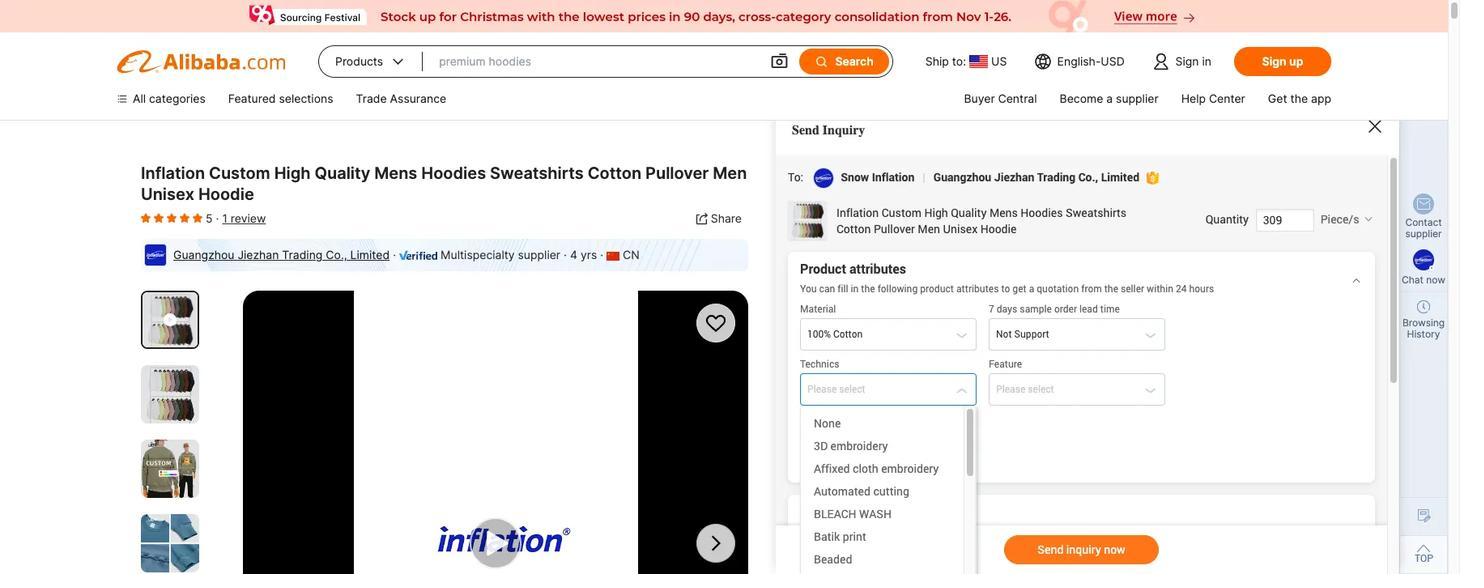 Task type: describe. For each thing, give the bounding box(es) containing it.
app
[[1311, 92, 1331, 105]]

1 vertical spatial size
[[853, 482, 876, 496]]

sign for sign up
[[1262, 54, 1287, 68]]

499
[[1005, 156, 1030, 173]]

all
[[133, 92, 146, 105]]

variations
[[853, 296, 924, 313]]

contact supplier
[[1406, 216, 1442, 240]]

center
[[1209, 92, 1245, 105]]

xl link
[[964, 503, 1000, 534]]

multispecialty
[[441, 248, 515, 262]]

supplier for multispecialty supplier
[[518, 248, 561, 262]]

the
[[1291, 92, 1308, 105]]

embossed
[[960, 445, 1016, 458]]

products
[[335, 54, 383, 68]]

pieces for $11.36
[[1033, 156, 1073, 173]]

$11.36
[[968, 175, 1040, 202]]

1 review
[[222, 211, 266, 225]]

options:
[[887, 319, 936, 335]]

4 favorites filling image from the left
[[193, 211, 202, 225]]

4
[[570, 248, 577, 262]]

0 vertical spatial supplier
[[1116, 92, 1159, 105]]

puff printing
[[864, 445, 930, 458]]

quality
[[315, 164, 370, 183]]

guangzhou
[[173, 248, 234, 262]]

english-usd
[[1057, 54, 1125, 68]]

in
[[1202, 54, 1212, 68]]

get
[[1268, 92, 1287, 105]]

17
[[939, 319, 953, 335]]

inflation
[[141, 164, 205, 183]]

cn
[[623, 248, 640, 262]]

buyer central
[[964, 92, 1037, 105]]

30 - 199 pieces $11.93
[[853, 156, 948, 202]]


[[390, 53, 407, 70]]

puff
[[864, 445, 886, 458]]

sign in
[[1176, 54, 1212, 68]]

inquiry
[[823, 123, 865, 138]]

featured selections
[[228, 92, 333, 105]]

right image
[[704, 531, 728, 556]]

history
[[1407, 328, 1440, 340]]

- for $11.36
[[995, 156, 1001, 173]]

pullover
[[646, 164, 709, 183]]

hoodies
[[421, 164, 486, 183]]

usd
[[1101, 54, 1125, 68]]

3
[[1071, 511, 1078, 525]]

help center
[[1181, 92, 1245, 105]]

jiezhan
[[238, 248, 279, 262]]

sign up
[[1262, 54, 1303, 68]]

unisex
[[141, 185, 194, 204]]

to:
[[952, 54, 966, 68]]

play fill image
[[164, 312, 177, 328]]

custom
[[209, 164, 270, 183]]

yrs
[[581, 248, 597, 262]]

999
[[1130, 156, 1154, 173]]

multispecialty supplier
[[441, 248, 561, 262]]

5 inside the variations total options: 17 color ; 5 printing methods ; 6 size .
[[997, 319, 1005, 335]]

 search
[[814, 54, 874, 69]]

embossed link
[[948, 437, 1027, 467]]

methods
[[1060, 319, 1115, 335]]

men
[[713, 164, 747, 183]]

send inquiry
[[792, 123, 865, 138]]

2 xl
[[1018, 511, 1042, 525]]

3 favorites filling image from the left
[[167, 211, 177, 225]]


[[770, 52, 789, 71]]

>=
[[853, 215, 870, 231]]

6
[[1121, 319, 1130, 335]]

mens
[[374, 164, 417, 183]]

2 ; from the left
[[1115, 319, 1118, 335]]

become a supplier
[[1060, 92, 1159, 105]]

contact
[[1406, 216, 1442, 228]]


[[814, 54, 829, 69]]

ship
[[926, 54, 949, 68]]

help
[[1181, 92, 1206, 105]]

puff printing link
[[853, 437, 942, 467]]

products 
[[335, 53, 407, 70]]

english-
[[1057, 54, 1101, 68]]

$11.93
[[853, 175, 925, 202]]

send
[[792, 123, 819, 138]]

central
[[998, 92, 1037, 105]]

199
[[882, 156, 905, 173]]

- for $11.93
[[873, 156, 879, 173]]

featured
[[228, 92, 276, 105]]

favorite image
[[704, 311, 728, 335]]

0 horizontal spatial color
[[853, 349, 882, 363]]



Task type: vqa. For each thing, say whether or not it's contained in the screenshot.
Featured Selections
yes



Task type: locate. For each thing, give the bounding box(es) containing it.
up
[[1289, 54, 1303, 68]]

supplier up chat now
[[1406, 228, 1442, 240]]

pieces right the 199
[[908, 156, 948, 173]]

4 yrs
[[570, 248, 597, 262]]

premium hoodies text field
[[439, 47, 754, 76]]

1 horizontal spatial ;
[[1115, 319, 1118, 335]]

0 horizontal spatial -
[[873, 156, 879, 173]]

1 favorites filling image from the left
[[141, 211, 151, 225]]

1 vertical spatial color
[[853, 349, 882, 363]]

a
[[1107, 92, 1113, 105]]

- for $10.79
[[1120, 156, 1126, 173]]

2 horizontal spatial xl
[[1081, 511, 1095, 525]]

- inside '500 - 999 pieces $10.79'
[[1120, 156, 1126, 173]]

- inside 200 - 499 pieces $11.36
[[995, 156, 1001, 173]]

pieces right 1000
[[908, 215, 948, 231]]

share
[[711, 211, 742, 225]]

0 horizontal spatial printing
[[889, 445, 930, 458]]

1 horizontal spatial 5
[[997, 319, 1005, 335]]

5 right the 17
[[997, 319, 1005, 335]]

2 horizontal spatial supplier
[[1406, 228, 1442, 240]]

3 xl link
[[1060, 503, 1106, 534]]

xl left 2
[[975, 511, 989, 525]]

; left 6
[[1115, 319, 1118, 335]]

1 xl from the left
[[975, 511, 989, 525]]

1 sign from the left
[[1176, 54, 1199, 68]]

1 horizontal spatial printing
[[1008, 319, 1056, 335]]

size right 6
[[1133, 319, 1159, 335]]

sign for sign in
[[1176, 54, 1199, 68]]

1 - from the left
[[873, 156, 879, 173]]

cotton
[[588, 164, 642, 183]]

chat now
[[1402, 274, 1446, 286]]

0 vertical spatial printing
[[1008, 319, 1056, 335]]

pieces inside '500 - 999 pieces $10.79'
[[1158, 156, 1198, 173]]

printing inside the variations total options: 17 color ; 5 printing methods ; 6 size .
[[1008, 319, 1056, 335]]

total
[[853, 319, 883, 335]]

supplier inside contact supplier
[[1406, 228, 1442, 240]]

1000
[[874, 215, 904, 231]]

xl
[[975, 511, 989, 525], [1028, 511, 1042, 525], [1081, 511, 1095, 525]]

printing right puff
[[889, 445, 930, 458]]

selections
[[279, 92, 333, 105]]

s
[[864, 511, 871, 525]]

pieces
[[908, 156, 948, 173], [1033, 156, 1073, 173], [1158, 156, 1198, 173], [908, 215, 948, 231]]

color down total
[[853, 349, 882, 363]]

1 horizontal spatial xl
[[1028, 511, 1042, 525]]

inflation custom high quality mens hoodies sweatshirts cotton pullover men unisex hoodie
[[141, 164, 747, 204]]

company logo image
[[144, 244, 167, 266]]

1 horizontal spatial supplier
[[1116, 92, 1159, 105]]

200
[[968, 156, 992, 173]]

0 vertical spatial color
[[956, 319, 990, 335]]

co.,
[[326, 248, 347, 262]]

1 horizontal spatial color
[[956, 319, 990, 335]]

s link
[[853, 503, 883, 534]]

>= 1000 pieces $10.23
[[853, 215, 948, 261]]

0 horizontal spatial xl
[[975, 511, 989, 525]]

0 vertical spatial 5
[[206, 211, 213, 225]]

variations total options: 17 color ; 5 printing methods ; 6 size .
[[853, 296, 1163, 335]]

search
[[835, 54, 874, 68]]

now
[[1426, 274, 1446, 286]]

chat
[[1402, 274, 1424, 286]]

30
[[853, 156, 869, 173]]

- right 200 at the top of the page
[[995, 156, 1001, 173]]

sign
[[1176, 54, 1199, 68], [1262, 54, 1287, 68]]

3 xl from the left
[[1081, 511, 1095, 525]]

$10.79
[[1093, 175, 1168, 202]]

color
[[956, 319, 990, 335], [853, 349, 882, 363]]

sign left "in"
[[1176, 54, 1199, 68]]

xl right 2
[[1028, 511, 1042, 525]]

1 vertical spatial printing
[[889, 445, 930, 458]]

trade assurance
[[356, 92, 446, 105]]

xl inside the xl link
[[975, 511, 989, 525]]

5
[[206, 211, 213, 225], [997, 319, 1005, 335]]

supplier for contact supplier
[[1406, 228, 1442, 240]]

2 favorites filling image from the left
[[154, 211, 164, 225]]

sweatshirts
[[490, 164, 584, 183]]

1 vertical spatial supplier
[[1406, 228, 1442, 240]]

pieces for $11.93
[[908, 156, 948, 173]]

2 xl from the left
[[1028, 511, 1042, 525]]

color right the 17
[[956, 319, 990, 335]]

review
[[231, 211, 266, 225]]

0 horizontal spatial supplier
[[518, 248, 561, 262]]

2 sign from the left
[[1262, 54, 1287, 68]]

xl inside the 3 xl link
[[1081, 511, 1095, 525]]

pieces inside >= 1000 pieces $10.23
[[908, 215, 948, 231]]

; right the 17
[[990, 319, 993, 335]]

color inside the variations total options: 17 color ; 5 printing methods ; 6 size .
[[956, 319, 990, 335]]

trading
[[282, 248, 323, 262]]

get the app
[[1268, 92, 1331, 105]]

1 horizontal spatial sign
[[1262, 54, 1287, 68]]

1 horizontal spatial size
[[1133, 319, 1159, 335]]

supplier
[[1116, 92, 1159, 105], [1406, 228, 1442, 240], [518, 248, 561, 262]]

hoodie
[[198, 185, 254, 204]]

printing inside "link"
[[889, 445, 930, 458]]

supplier right the a
[[1116, 92, 1159, 105]]

xl right 3
[[1081, 511, 1095, 525]]

0 horizontal spatial size
[[853, 482, 876, 496]]

ship to:
[[926, 54, 966, 68]]

0 horizontal spatial ;
[[990, 319, 993, 335]]

limited
[[350, 248, 390, 262]]

categories
[[149, 92, 206, 105]]

2 - from the left
[[995, 156, 1001, 173]]

pieces right 999 on the top right of the page
[[1158, 156, 1198, 173]]

printing left methods
[[1008, 319, 1056, 335]]

pieces inside 200 - 499 pieces $11.36
[[1033, 156, 1073, 173]]

trade
[[356, 92, 387, 105]]

1 horizontal spatial -
[[995, 156, 1001, 173]]

1 vertical spatial 5
[[997, 319, 1005, 335]]

guangzhou jiezhan trading co., limited link
[[173, 248, 390, 262]]

buyer
[[964, 92, 995, 105]]

favorites filling image
[[141, 211, 151, 225], [154, 211, 164, 225], [167, 211, 177, 225], [193, 211, 202, 225]]

500 - 999 pieces $10.79
[[1093, 156, 1198, 202]]

xl for 2 xl
[[1028, 511, 1042, 525]]

- inside 30 - 199 pieces $11.93
[[873, 156, 879, 173]]

sign left up
[[1262, 54, 1287, 68]]

guangzhou jiezhan trading co., limited
[[173, 248, 390, 262]]

5 left 1 at the top left
[[206, 211, 213, 225]]

0 horizontal spatial sign
[[1176, 54, 1199, 68]]

xl inside the 2 xl link
[[1028, 511, 1042, 525]]

size inside the variations total options: 17 color ; 5 printing methods ; 6 size .
[[1133, 319, 1159, 335]]

2 vertical spatial supplier
[[518, 248, 561, 262]]

us
[[991, 54, 1007, 68]]

0 horizontal spatial 5
[[206, 211, 213, 225]]

high
[[274, 164, 311, 183]]

- right '30'
[[873, 156, 879, 173]]

3 xl
[[1071, 511, 1095, 525]]

size up "s"
[[853, 482, 876, 496]]

3 - from the left
[[1120, 156, 1126, 173]]

xl for 3 xl
[[1081, 511, 1095, 525]]

supplier left 4 in the left of the page
[[518, 248, 561, 262]]

0 vertical spatial size
[[1133, 319, 1159, 335]]

1 ; from the left
[[990, 319, 993, 335]]

- right 500
[[1120, 156, 1126, 173]]

pieces for $10.79
[[1158, 156, 1198, 173]]

2
[[1018, 511, 1025, 525]]

200 - 499 pieces $11.36
[[968, 156, 1073, 202]]

$10.23
[[853, 233, 930, 261]]

favorites filling image
[[141, 211, 151, 225], [154, 211, 164, 225], [167, 211, 177, 225], [180, 211, 190, 225], [180, 211, 190, 225], [193, 211, 202, 225]]

assurance
[[390, 92, 446, 105]]

2 horizontal spatial -
[[1120, 156, 1126, 173]]

pieces inside 30 - 199 pieces $11.93
[[908, 156, 948, 173]]

browsing history
[[1403, 317, 1445, 340]]

browsing
[[1403, 317, 1445, 329]]

pieces right 499
[[1033, 156, 1073, 173]]



